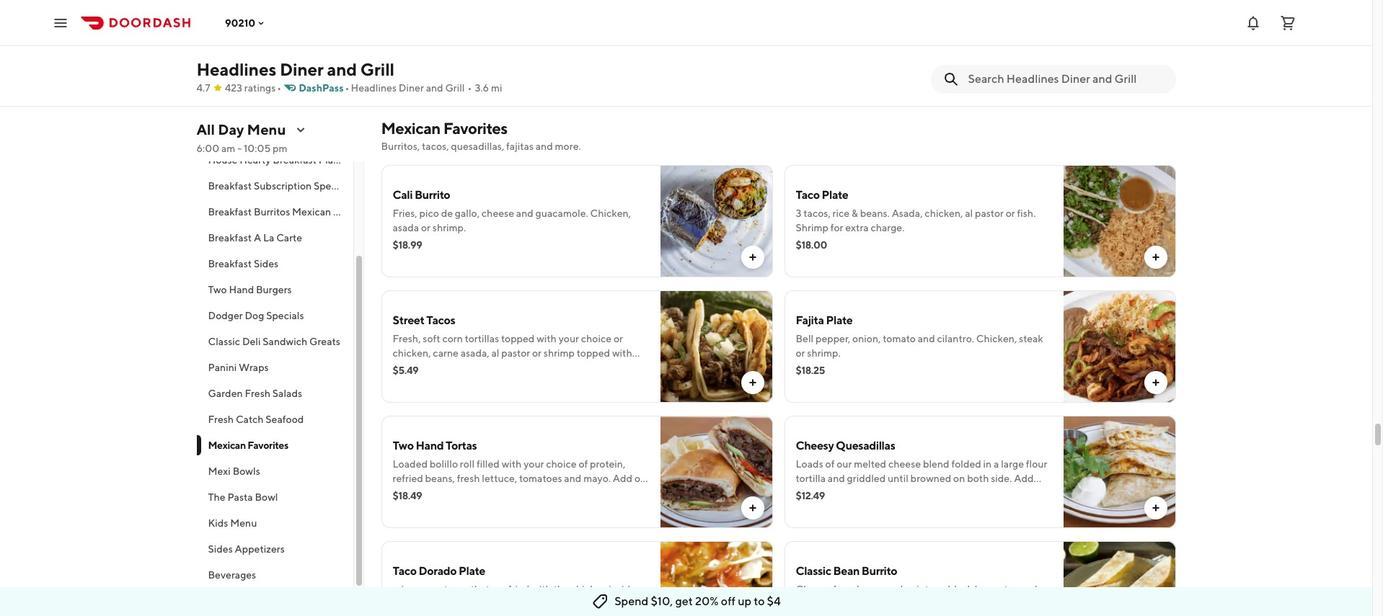 Task type: describe. For each thing, give the bounding box(es) containing it.
pinto
[[911, 584, 935, 596]]

fish.
[[1018, 208, 1036, 219]]

dog
[[245, 310, 264, 322]]

of inside cheesy quesadillas loads of our melted cheese blend folded in a large flour tortilla and griddled until browned on both side. add grilled veggies, chicken, steak, sour cream, jalapenos or any topping you'd like.
[[826, 459, 835, 470]]

burrito inside classic bean burrito choose from homemade pinto or black beans topped with shredded cheddar cheese and wrapped in a large, soft, warm flour tortilla.
[[862, 565, 898, 579]]

plate for fajita plate
[[826, 314, 853, 328]]

bell
[[796, 333, 814, 345]]

and left 3.6
[[426, 82, 443, 94]]

like. inside cheesy quesadillas loads of our melted cheese blend folded in a large flour tortilla and griddled until browned on both side. add grilled veggies, chicken, steak, sour cream, jalapenos or any topping you'd like.
[[880, 502, 898, 514]]

the pasta bowl
[[208, 492, 278, 504]]

black
[[948, 584, 973, 596]]

burritos
[[254, 206, 290, 218]]

and inside cali burrito fries, pico de gallo, cheese and guacamole. chicken, asada or shrimp. $18.99
[[516, 208, 534, 219]]

cheesy quesadillas image
[[1064, 416, 1176, 529]]

house
[[208, 154, 238, 166]]

two hand burgers
[[208, 284, 292, 296]]

taco plate 3 tacos, rice & beans. asada, chicken, al pastor or fish. shrimp for extra charge. $18.00
[[796, 188, 1036, 251]]

favorites for mexican favorites burritos, tacos, quesadillas, fajitas and more.
[[443, 119, 508, 138]]

tacos
[[427, 314, 455, 328]]

crispy
[[393, 584, 420, 596]]

breakfast up subscription
[[273, 154, 317, 166]]

3
[[796, 208, 802, 219]]

carne
[[433, 348, 459, 359]]

for
[[831, 222, 844, 234]]

from
[[834, 584, 855, 596]]

street tacos fresh, soft corn tortillas topped with your choice or chicken, carne asada, al pastor or shrimp topped with chopped cilantro and onions. add on any toppings you'd like.
[[393, 314, 648, 388]]

&
[[852, 208, 858, 219]]

warm
[[818, 613, 843, 617]]

tortilla
[[796, 473, 826, 485]]

1 horizontal spatial topped
[[577, 348, 610, 359]]

1 horizontal spatial fresh
[[245, 388, 271, 400]]

grill for headlines diner and grill
[[361, 59, 395, 79]]

two for tortas
[[393, 439, 414, 453]]

cheese for cali burrito
[[482, 208, 514, 219]]

1 vertical spatial fresh
[[208, 414, 234, 426]]

breakfast subscription specials button
[[197, 173, 353, 199]]

both
[[968, 473, 989, 485]]

tacos, for mexican
[[422, 141, 449, 152]]

shrimp. inside fajita plate bell pepper, onion, tomato and cilantro. chicken, steak or shrimp. $18.25
[[808, 348, 841, 359]]

mexican for mexican favorites burritos, tacos, quesadillas, fajitas and more.
[[381, 119, 441, 138]]

burrito inside cali burrito fries, pico de gallo, cheese and guacamole. chicken, asada or shrimp. $18.99
[[415, 188, 450, 202]]

two hand tortas image
[[660, 416, 773, 529]]

fajita plate image
[[1064, 291, 1176, 403]]

the
[[554, 584, 569, 596]]

beans inside classic bean burrito choose from homemade pinto or black beans topped with shredded cheddar cheese and wrapped in a large, soft, warm flour tortilla.
[[975, 584, 1002, 596]]

garden fresh salads button
[[197, 381, 353, 407]]

add item to cart image for cali burrito
[[747, 252, 759, 263]]

topped inside classic bean burrito choose from homemade pinto or black beans topped with shredded cheddar cheese and wrapped in a large, soft, warm flour tortilla.
[[1004, 584, 1038, 596]]

cream,
[[957, 488, 988, 499]]

tomatoes
[[519, 473, 562, 485]]

spend
[[615, 595, 649, 609]]

beverages
[[208, 570, 256, 581]]

quesadillas
[[836, 439, 896, 453]]

cheese inside classic bean burrito choose from homemade pinto or black beans topped with shredded cheddar cheese and wrapped in a large, soft, warm flour tortilla.
[[904, 599, 936, 610]]

$5.49
[[393, 365, 419, 377]]

fresh,
[[393, 333, 421, 345]]

pastor inside taco plate 3 tacos, rice & beans. asada, chicken, al pastor or fish. shrimp for extra charge. $18.00
[[975, 208, 1004, 219]]

or inside classic bean burrito choose from homemade pinto or black beans topped with shredded cheddar cheese and wrapped in a large, soft, warm flour tortilla.
[[937, 584, 946, 596]]

menu inside button
[[230, 518, 257, 530]]

menus image
[[295, 124, 306, 136]]

and inside classic bean burrito choose from homemade pinto or black beans topped with shredded cheddar cheese and wrapped in a large, soft, warm flour tortilla.
[[938, 599, 956, 610]]

$18.25
[[796, 365, 825, 377]]

soft,
[[796, 613, 816, 617]]

423
[[225, 82, 242, 94]]

3.6
[[475, 82, 489, 94]]

two for burgers
[[208, 284, 227, 296]]

4.7
[[197, 82, 210, 94]]

breakfast for burritos
[[208, 206, 252, 218]]

combo basket image
[[660, 0, 773, 87]]

2 vertical spatial your
[[558, 488, 578, 499]]

browned
[[911, 473, 952, 485]]

with up lettuce, at the bottom of the page
[[502, 459, 522, 470]]

chopped
[[393, 362, 434, 374]]

breakfast for a
[[208, 232, 252, 244]]

folded
[[952, 459, 982, 470]]

and inside "taco dorado plate crispy corn tacos that are fried with the chicken inside, served with rice and beans"
[[467, 599, 484, 610]]

corn for tacos
[[443, 333, 463, 345]]

all
[[197, 121, 215, 138]]

fries,
[[393, 208, 418, 219]]

$18.49
[[393, 491, 422, 502]]

dorado
[[419, 565, 457, 579]]

fresh
[[457, 473, 480, 485]]

bowls
[[233, 466, 260, 478]]

taco plate image
[[1064, 165, 1176, 278]]

toppings inside "street tacos fresh, soft corn tortillas topped with your choice or chicken, carne asada, al pastor or shrimp topped with chopped cilantro and onions. add on any toppings you'd like."
[[580, 362, 621, 374]]

la
[[263, 232, 274, 244]]

served
[[393, 599, 424, 610]]

sides appetizers button
[[197, 537, 353, 563]]

choice for two hand tortas
[[546, 459, 577, 470]]

-
[[237, 143, 242, 154]]

or inside taco plate 3 tacos, rice & beans. asada, chicken, al pastor or fish. shrimp for extra charge. $18.00
[[1006, 208, 1016, 219]]

you'd inside "street tacos fresh, soft corn tortillas topped with your choice or chicken, carne asada, al pastor or shrimp topped with chopped cilantro and onions. add on any toppings you'd like."
[[623, 362, 648, 374]]

and inside "street tacos fresh, soft corn tortillas topped with your choice or chicken, carne asada, al pastor or shrimp topped with chopped cilantro and onions. add on any toppings you'd like."
[[473, 362, 490, 374]]

3 • from the left
[[468, 82, 472, 94]]

two hand burgers button
[[197, 277, 353, 303]]

cheese for cheesy quesadillas
[[889, 459, 921, 470]]

tortillas
[[465, 333, 499, 345]]

with down "tacos"
[[426, 599, 446, 610]]

on inside two hand tortas loaded bolillo roll filled with your choice of protein, refried beans, fresh lettuce, tomatoes and mayo. add on any toppings you'd like. served with your choice of fries.
[[635, 473, 647, 485]]

favorites for mexican favorites
[[248, 440, 289, 452]]

served
[[501, 488, 534, 499]]

am
[[221, 143, 235, 154]]

the pasta bowl button
[[197, 485, 353, 511]]

6:00 am - 10:05 pm
[[197, 143, 287, 154]]

1 horizontal spatial of
[[613, 488, 622, 499]]

tacos, for taco
[[804, 208, 831, 219]]

ratings
[[244, 82, 276, 94]]

panini
[[208, 362, 237, 374]]

classic for deli
[[208, 336, 240, 348]]

0 horizontal spatial of
[[579, 459, 588, 470]]

sides appetizers
[[208, 544, 285, 555]]

chicken, inside "street tacos fresh, soft corn tortillas topped with your choice or chicken, carne asada, al pastor or shrimp topped with chopped cilantro and onions. add on any toppings you'd like."
[[393, 348, 431, 359]]

house hearty breakfast plates
[[208, 154, 347, 166]]

or inside fajita plate bell pepper, onion, tomato and cilantro. chicken, steak or shrimp. $18.25
[[796, 348, 805, 359]]

that
[[471, 584, 490, 596]]

dodger dog specials button
[[197, 303, 353, 329]]

plate inside "taco dorado plate crispy corn tacos that are fried with the chicken inside, served with rice and beans"
[[459, 565, 485, 579]]

griddled
[[847, 473, 886, 485]]

street
[[393, 314, 425, 328]]

sandwich
[[263, 336, 308, 348]]

extra
[[846, 222, 869, 234]]

add item to cart image for taco plate
[[1150, 252, 1162, 263]]

chicken, inside fajita plate bell pepper, onion, tomato and cilantro. chicken, steak or shrimp. $18.25
[[977, 333, 1017, 345]]

shrimp. inside cali burrito fries, pico de gallo, cheese and guacamole. chicken, asada or shrimp. $18.99
[[433, 222, 466, 234]]

a inside cheesy quesadillas loads of our melted cheese blend folded in a large flour tortilla and griddled until browned on both side. add grilled veggies, chicken, steak, sour cream, jalapenos or any topping you'd like.
[[994, 459, 999, 470]]

spend $10, get 20% off up to $4
[[615, 595, 781, 609]]

cali burrito fries, pico de gallo, cheese and guacamole. chicken, asada or shrimp. $18.99
[[393, 188, 631, 251]]

fries.
[[624, 488, 646, 499]]

deli
[[242, 336, 261, 348]]

with inside classic bean burrito choose from homemade pinto or black beans topped with shredded cheddar cheese and wrapped in a large, soft, warm flour tortilla.
[[796, 599, 816, 610]]

with left the
[[532, 584, 552, 596]]

asada
[[393, 222, 419, 234]]

the
[[208, 492, 226, 504]]

grill for headlines diner and grill • 3.6 mi
[[445, 82, 465, 94]]

your for two hand tortas
[[524, 459, 544, 470]]

$18.00
[[796, 240, 828, 251]]

shrimp
[[796, 222, 829, 234]]

Item Search search field
[[969, 71, 1165, 87]]



Task type: vqa. For each thing, say whether or not it's contained in the screenshot.
empty
no



Task type: locate. For each thing, give the bounding box(es) containing it.
menu up the 10:05 at the left
[[247, 121, 286, 138]]

1 vertical spatial mexican
[[292, 206, 331, 218]]

1 horizontal spatial on
[[635, 473, 647, 485]]

hand inside two hand tortas loaded bolillo roll filled with your choice of protein, refried beans, fresh lettuce, tomatoes and mayo. add on any toppings you'd like. served with your choice of fries.
[[416, 439, 444, 453]]

guacamole.
[[536, 208, 589, 219]]

soft
[[423, 333, 440, 345]]

breakfast
[[273, 154, 317, 166], [208, 180, 252, 192], [208, 206, 252, 218], [208, 232, 252, 244], [208, 258, 252, 270]]

1 horizontal spatial classic
[[796, 565, 832, 579]]

0 horizontal spatial mexican
[[208, 440, 246, 452]]

sour
[[936, 488, 955, 499]]

0 vertical spatial specials
[[314, 180, 352, 192]]

and left guacamole.
[[516, 208, 534, 219]]

1 horizontal spatial rice
[[833, 208, 850, 219]]

choice inside "street tacos fresh, soft corn tortillas topped with your choice or chicken, carne asada, al pastor or shrimp topped with chopped cilantro and onions. add on any toppings you'd like."
[[581, 333, 612, 345]]

add inside two hand tortas loaded bolillo roll filled with your choice of protein, refried beans, fresh lettuce, tomatoes and mayo. add on any toppings you'd like. served with your choice of fries.
[[613, 473, 633, 485]]

classic up choose on the right of the page
[[796, 565, 832, 579]]

topped up large,
[[1004, 584, 1038, 596]]

0 vertical spatial classic
[[208, 336, 240, 348]]

1 vertical spatial cheese
[[889, 459, 921, 470]]

fresh up fresh catch seafood at the bottom left of page
[[245, 388, 271, 400]]

breakfast a la carte
[[208, 232, 302, 244]]

mexican favorites
[[208, 440, 289, 452]]

burrito up homemade
[[862, 565, 898, 579]]

and inside fajita plate bell pepper, onion, tomato and cilantro. chicken, steak or shrimp. $18.25
[[918, 333, 936, 345]]

1 vertical spatial two
[[393, 439, 414, 453]]

a
[[254, 232, 261, 244]]

taco inside "taco dorado plate crispy corn tacos that are fried with the chicken inside, served with rice and beans"
[[393, 565, 417, 579]]

loads
[[796, 459, 824, 470]]

steak,
[[907, 488, 934, 499]]

$18.99
[[393, 42, 422, 53], [393, 240, 422, 251]]

1 vertical spatial chicken,
[[393, 348, 431, 359]]

dashpass •
[[299, 82, 349, 94]]

headlines for headlines diner and grill
[[197, 59, 276, 79]]

1 horizontal spatial two
[[393, 439, 414, 453]]

side.
[[991, 473, 1012, 485]]

taco inside taco plate 3 tacos, rice & beans. asada, chicken, al pastor or fish. shrimp for extra charge. $18.00
[[796, 188, 820, 202]]

breakfast subscription specials
[[208, 180, 352, 192]]

choice for street tacos
[[581, 333, 612, 345]]

• right the ratings on the top left of page
[[277, 82, 281, 94]]

breakfast burritos mexican morning favorites
[[208, 206, 416, 218]]

mexican inside mexican favorites burritos, tacos, quesadillas, fajitas and more.
[[381, 119, 441, 138]]

kids menu
[[208, 518, 257, 530]]

or
[[1006, 208, 1016, 219], [421, 222, 431, 234], [614, 333, 623, 345], [532, 348, 542, 359], [796, 348, 805, 359], [1036, 488, 1045, 499], [937, 584, 946, 596]]

2 • from the left
[[345, 82, 349, 94]]

hand
[[229, 284, 254, 296], [416, 439, 444, 453]]

specials
[[314, 180, 352, 192], [266, 310, 304, 322]]

1 vertical spatial choice
[[546, 459, 577, 470]]

seafood
[[266, 414, 304, 426]]

breakfast sides button
[[197, 251, 353, 277]]

and right tomato
[[918, 333, 936, 345]]

sides down la on the left top of the page
[[254, 258, 279, 270]]

$12.49
[[796, 491, 825, 502]]

1 • from the left
[[277, 82, 281, 94]]

cheese inside cali burrito fries, pico de gallo, cheese and guacamole. chicken, asada or shrimp. $18.99
[[482, 208, 514, 219]]

and down our
[[828, 473, 845, 485]]

1 horizontal spatial mexican
[[292, 206, 331, 218]]

menu right kids
[[230, 518, 257, 530]]

chicken, down until
[[867, 488, 905, 499]]

specials for dodger dog specials
[[266, 310, 304, 322]]

on down shrimp
[[548, 362, 560, 374]]

rice inside "taco dorado plate crispy corn tacos that are fried with the chicken inside, served with rice and beans"
[[448, 599, 465, 610]]

fajitas
[[507, 141, 534, 152]]

rice inside taco plate 3 tacos, rice & beans. asada, chicken, al pastor or fish. shrimp for extra charge. $18.00
[[833, 208, 850, 219]]

1 vertical spatial toppings
[[411, 488, 451, 499]]

chicken,
[[591, 208, 631, 219], [977, 333, 1017, 345]]

add down large
[[1014, 473, 1034, 485]]

1 vertical spatial you'd
[[453, 488, 479, 499]]

0 horizontal spatial a
[[994, 459, 999, 470]]

plate up for
[[822, 188, 849, 202]]

1 horizontal spatial favorites
[[374, 206, 416, 218]]

pastor up onions.
[[502, 348, 530, 359]]

headlines diner and grill • 3.6 mi
[[351, 82, 502, 94]]

and inside two hand tortas loaded bolillo roll filled with your choice of protein, refried beans, fresh lettuce, tomatoes and mayo. add on any toppings you'd like. served with your choice of fries.
[[564, 473, 582, 485]]

and down asada,
[[473, 362, 490, 374]]

2 vertical spatial like.
[[880, 502, 898, 514]]

10:05
[[244, 143, 271, 154]]

get
[[676, 595, 693, 609]]

al inside "street tacos fresh, soft corn tortillas topped with your choice or chicken, carne asada, al pastor or shrimp topped with chopped cilantro and onions. add on any toppings you'd like."
[[492, 348, 500, 359]]

corn up carne
[[443, 333, 463, 345]]

beans.
[[860, 208, 890, 219]]

0 horizontal spatial burrito
[[415, 188, 450, 202]]

mexican up 'burritos,'
[[381, 119, 441, 138]]

plate up the 'that'
[[459, 565, 485, 579]]

favorites inside breakfast burritos mexican morning favorites button
[[374, 206, 416, 218]]

1 vertical spatial burrito
[[862, 565, 898, 579]]

1 horizontal spatial a
[[1011, 599, 1016, 610]]

hand down breakfast sides
[[229, 284, 254, 296]]

beverages button
[[197, 563, 353, 589]]

on inside "street tacos fresh, soft corn tortillas topped with your choice or chicken, carne asada, al pastor or shrimp topped with chopped cilantro and onions. add on any toppings you'd like."
[[548, 362, 560, 374]]

$18.99 down asada
[[393, 240, 422, 251]]

cheesy quesadillas loads of our melted cheese blend folded in a large flour tortilla and griddled until browned on both side. add grilled veggies, chicken, steak, sour cream, jalapenos or any topping you'd like.
[[796, 439, 1048, 514]]

like. inside "street tacos fresh, soft corn tortillas topped with your choice or chicken, carne asada, al pastor or shrimp topped with chopped cilantro and onions. add on any toppings you'd like."
[[393, 377, 411, 388]]

1 horizontal spatial toppings
[[580, 362, 621, 374]]

1 add item to cart image from the top
[[1150, 377, 1162, 389]]

2 horizontal spatial of
[[826, 459, 835, 470]]

1 horizontal spatial flour
[[1026, 459, 1048, 470]]

0 vertical spatial headlines
[[197, 59, 276, 79]]

0 vertical spatial taco
[[796, 188, 820, 202]]

0 vertical spatial sides
[[254, 258, 279, 270]]

two up loaded
[[393, 439, 414, 453]]

and down the 'that'
[[467, 599, 484, 610]]

1 vertical spatial a
[[1011, 599, 1016, 610]]

toppings inside two hand tortas loaded bolillo roll filled with your choice of protein, refried beans, fresh lettuce, tomatoes and mayo. add on any toppings you'd like. served with your choice of fries.
[[411, 488, 451, 499]]

diner up 'burritos,'
[[399, 82, 424, 94]]

0 items, open order cart image
[[1280, 14, 1297, 31]]

0 vertical spatial rice
[[833, 208, 850, 219]]

any inside two hand tortas loaded bolillo roll filled with your choice of protein, refried beans, fresh lettuce, tomatoes and mayo. add on any toppings you'd like. served with your choice of fries.
[[393, 488, 409, 499]]

2 vertical spatial any
[[796, 502, 812, 514]]

add item to cart image for street tacos
[[747, 377, 759, 389]]

1 vertical spatial headlines
[[351, 82, 397, 94]]

0 vertical spatial toppings
[[580, 362, 621, 374]]

2 horizontal spatial favorites
[[443, 119, 508, 138]]

chicken, right guacamole.
[[591, 208, 631, 219]]

onions.
[[492, 362, 525, 374]]

hand for tortas
[[416, 439, 444, 453]]

beans up wrapped
[[975, 584, 1002, 596]]

favorites down cali
[[374, 206, 416, 218]]

steak
[[1019, 333, 1044, 345]]

asada,
[[461, 348, 490, 359]]

up
[[738, 595, 752, 609]]

tacos, inside mexican favorites burritos, tacos, quesadillas, fajitas and more.
[[422, 141, 449, 152]]

rice left &
[[833, 208, 850, 219]]

fresh down garden
[[208, 414, 234, 426]]

0 vertical spatial your
[[559, 333, 579, 345]]

headlines right dashpass • in the top left of the page
[[351, 82, 397, 94]]

taco up crispy
[[393, 565, 417, 579]]

and up dashpass • in the top left of the page
[[327, 59, 357, 79]]

hand up bolillo on the left of the page
[[416, 439, 444, 453]]

0 horizontal spatial chicken,
[[393, 348, 431, 359]]

2 horizontal spatial chicken,
[[925, 208, 963, 219]]

breakfast for sides
[[208, 258, 252, 270]]

flour right large
[[1026, 459, 1048, 470]]

specials down plates
[[314, 180, 352, 192]]

wraps
[[239, 362, 269, 374]]

with up soft,
[[796, 599, 816, 610]]

two inside button
[[208, 284, 227, 296]]

add item to cart image for quesadillas
[[1150, 503, 1162, 514]]

0 vertical spatial plate
[[822, 188, 849, 202]]

1 horizontal spatial tacos,
[[804, 208, 831, 219]]

like. down until
[[880, 502, 898, 514]]

0 horizontal spatial topped
[[501, 333, 535, 345]]

add item to cart image for two hand tortas
[[747, 503, 759, 514]]

taco for plate
[[796, 188, 820, 202]]

0 vertical spatial menu
[[247, 121, 286, 138]]

two up dodger
[[208, 284, 227, 296]]

plate inside fajita plate bell pepper, onion, tomato and cilantro. chicken, steak or shrimp. $18.25
[[826, 314, 853, 328]]

0 horizontal spatial you'd
[[453, 488, 479, 499]]

taco for dorado
[[393, 565, 417, 579]]

add down shrimp
[[527, 362, 546, 374]]

tortas
[[446, 439, 477, 453]]

mi
[[491, 82, 502, 94]]

fresh catch seafood
[[208, 414, 304, 426]]

breakfast down house
[[208, 180, 252, 192]]

cheese up until
[[889, 459, 921, 470]]

plate up pepper,
[[826, 314, 853, 328]]

mexican up carte
[[292, 206, 331, 218]]

add up fries.
[[613, 473, 633, 485]]

cheese down pinto at bottom right
[[904, 599, 936, 610]]

chicken, up chopped at the left
[[393, 348, 431, 359]]

1 vertical spatial plate
[[826, 314, 853, 328]]

flour down 'shredded'
[[845, 613, 867, 617]]

breakfast for subscription
[[208, 180, 252, 192]]

with up shrimp
[[537, 333, 557, 345]]

on up fries.
[[635, 473, 647, 485]]

tacos, right 'burritos,'
[[422, 141, 449, 152]]

a inside classic bean burrito choose from homemade pinto or black beans topped with shredded cheddar cheese and wrapped in a large, soft, warm flour tortilla.
[[1011, 599, 1016, 610]]

chicken, inside taco plate 3 tacos, rice & beans. asada, chicken, al pastor or fish. shrimp for extra charge. $18.00
[[925, 208, 963, 219]]

any inside cheesy quesadillas loads of our melted cheese blend folded in a large flour tortilla and griddled until browned on both side. add grilled veggies, chicken, steak, sour cream, jalapenos or any topping you'd like.
[[796, 502, 812, 514]]

chicken, inside cheesy quesadillas loads of our melted cheese blend folded in a large flour tortilla and griddled until browned on both side. add grilled veggies, chicken, steak, sour cream, jalapenos or any topping you'd like.
[[867, 488, 905, 499]]

in inside classic bean burrito choose from homemade pinto or black beans topped with shredded cheddar cheese and wrapped in a large, soft, warm flour tortilla.
[[1000, 599, 1009, 610]]

add item to cart image
[[1150, 377, 1162, 389], [1150, 503, 1162, 514]]

0 vertical spatial in
[[984, 459, 992, 470]]

0 horizontal spatial pastor
[[502, 348, 530, 359]]

add item to cart image
[[747, 252, 759, 263], [1150, 252, 1162, 263], [747, 377, 759, 389], [747, 503, 759, 514]]

pico
[[420, 208, 439, 219]]

hand inside button
[[229, 284, 254, 296]]

your
[[559, 333, 579, 345], [524, 459, 544, 470], [558, 488, 578, 499]]

• left 3.6
[[468, 82, 472, 94]]

flour inside cheesy quesadillas loads of our melted cheese blend folded in a large flour tortilla and griddled until browned on both side. add grilled veggies, chicken, steak, sour cream, jalapenos or any topping you'd like.
[[1026, 459, 1048, 470]]

any down shrimp
[[562, 362, 578, 374]]

plate for taco plate
[[822, 188, 849, 202]]

classic for bean
[[796, 565, 832, 579]]

chicken, left steak
[[977, 333, 1017, 345]]

notification bell image
[[1245, 14, 1262, 31]]

2 vertical spatial mexican
[[208, 440, 246, 452]]

2 $18.99 from the top
[[393, 240, 422, 251]]

and down black
[[938, 599, 956, 610]]

any down refried
[[393, 488, 409, 499]]

classic
[[208, 336, 240, 348], [796, 565, 832, 579]]

your down tomatoes
[[558, 488, 578, 499]]

al left fish.
[[965, 208, 973, 219]]

on inside cheesy quesadillas loads of our melted cheese blend folded in a large flour tortilla and griddled until browned on both side. add grilled veggies, chicken, steak, sour cream, jalapenos or any topping you'd like.
[[954, 473, 966, 485]]

our
[[837, 459, 852, 470]]

pepper,
[[816, 333, 851, 345]]

you'd inside two hand tortas loaded bolillo roll filled with your choice of protein, refried beans, fresh lettuce, tomatoes and mayo. add on any toppings you'd like. served with your choice of fries.
[[453, 488, 479, 499]]

flour inside classic bean burrito choose from homemade pinto or black beans topped with shredded cheddar cheese and wrapped in a large, soft, warm flour tortilla.
[[845, 613, 867, 617]]

0 vertical spatial a
[[994, 459, 999, 470]]

favorites up mexi bowls button
[[248, 440, 289, 452]]

breakfast left a on the top of the page
[[208, 232, 252, 244]]

plate
[[822, 188, 849, 202], [826, 314, 853, 328], [459, 565, 485, 579]]

onion,
[[853, 333, 881, 345]]

sides
[[254, 258, 279, 270], [208, 544, 233, 555]]

2 vertical spatial favorites
[[248, 440, 289, 452]]

breakfast burritos mexican morning favorites button
[[197, 199, 416, 225]]

2 vertical spatial you'd
[[852, 502, 878, 514]]

large,
[[1018, 599, 1043, 610]]

0 vertical spatial choice
[[581, 333, 612, 345]]

diner for headlines diner and grill
[[280, 59, 324, 79]]

1 horizontal spatial any
[[562, 362, 578, 374]]

0 horizontal spatial al
[[492, 348, 500, 359]]

fajita plate bell pepper, onion, tomato and cilantro. chicken, steak or shrimp. $18.25
[[796, 314, 1044, 377]]

plate inside taco plate 3 tacos, rice & beans. asada, chicken, al pastor or fish. shrimp for extra charge. $18.00
[[822, 188, 849, 202]]

2 horizontal spatial topped
[[1004, 584, 1038, 596]]

subscription
[[254, 180, 312, 192]]

pastor inside "street tacos fresh, soft corn tortillas topped with your choice or chicken, carne asada, al pastor or shrimp topped with chopped cilantro and onions. add on any toppings you'd like."
[[502, 348, 530, 359]]

topped up onions.
[[501, 333, 535, 345]]

of up the 'mayo.'
[[579, 459, 588, 470]]

0 horizontal spatial in
[[984, 459, 992, 470]]

any inside "street tacos fresh, soft corn tortillas topped with your choice or chicken, carne asada, al pastor or shrimp topped with chopped cilantro and onions. add on any toppings you'd like."
[[562, 362, 578, 374]]

al up onions.
[[492, 348, 500, 359]]

2 horizontal spatial like.
[[880, 502, 898, 514]]

cali burrito image
[[660, 165, 773, 278]]

and inside mexican favorites burritos, tacos, quesadillas, fajitas and more.
[[536, 141, 553, 152]]

2 horizontal spatial •
[[468, 82, 472, 94]]

a up side.
[[994, 459, 999, 470]]

taco
[[796, 188, 820, 202], [393, 565, 417, 579]]

add inside cheesy quesadillas loads of our melted cheese blend folded in a large flour tortilla and griddled until browned on both side. add grilled veggies, chicken, steak, sour cream, jalapenos or any topping you'd like.
[[1014, 473, 1034, 485]]

in inside cheesy quesadillas loads of our melted cheese blend folded in a large flour tortilla and griddled until browned on both side. add grilled veggies, chicken, steak, sour cream, jalapenos or any topping you'd like.
[[984, 459, 992, 470]]

chicken, right asada, at the right
[[925, 208, 963, 219]]

or inside cali burrito fries, pico de gallo, cheese and guacamole. chicken, asada or shrimp. $18.99
[[421, 222, 431, 234]]

of left our
[[826, 459, 835, 470]]

tortilla.
[[869, 613, 901, 617]]

garden
[[208, 388, 243, 400]]

2 vertical spatial plate
[[459, 565, 485, 579]]

specials up sandwich
[[266, 310, 304, 322]]

add item to cart image for plate
[[1150, 377, 1162, 389]]

1 horizontal spatial beans
[[975, 584, 1002, 596]]

0 horizontal spatial tacos,
[[422, 141, 449, 152]]

0 vertical spatial pastor
[[975, 208, 1004, 219]]

favorites inside mexican favorites burritos, tacos, quesadillas, fajitas and more.
[[443, 119, 508, 138]]

or inside cheesy quesadillas loads of our melted cheese blend folded in a large flour tortilla and griddled until browned on both side. add grilled veggies, chicken, steak, sour cream, jalapenos or any topping you'd like.
[[1036, 488, 1045, 499]]

0 vertical spatial any
[[562, 362, 578, 374]]

fresh
[[245, 388, 271, 400], [208, 414, 234, 426]]

like. inside two hand tortas loaded bolillo roll filled with your choice of protein, refried beans, fresh lettuce, tomatoes and mayo. add on any toppings you'd like. served with your choice of fries.
[[481, 488, 499, 499]]

and left the 'mayo.'
[[564, 473, 582, 485]]

in up both
[[984, 459, 992, 470]]

0 vertical spatial shrimp.
[[433, 222, 466, 234]]

cheesy
[[796, 439, 834, 453]]

roll
[[460, 459, 475, 470]]

you'd inside cheesy quesadillas loads of our melted cheese blend folded in a large flour tortilla and griddled until browned on both side. add grilled veggies, chicken, steak, sour cream, jalapenos or any topping you'd like.
[[852, 502, 878, 514]]

and inside cheesy quesadillas loads of our melted cheese blend folded in a large flour tortilla and griddled until browned on both side. add grilled veggies, chicken, steak, sour cream, jalapenos or any topping you'd like.
[[828, 473, 845, 485]]

1 vertical spatial any
[[393, 488, 409, 499]]

like. down chopped at the left
[[393, 377, 411, 388]]

0 horizontal spatial specials
[[266, 310, 304, 322]]

your inside "street tacos fresh, soft corn tortillas topped with your choice or chicken, carne asada, al pastor or shrimp topped with chopped cilantro and onions. add on any toppings you'd like."
[[559, 333, 579, 345]]

0 vertical spatial corn
[[443, 333, 463, 345]]

with
[[537, 333, 557, 345], [612, 348, 632, 359], [502, 459, 522, 470], [536, 488, 556, 499], [532, 584, 552, 596], [426, 599, 446, 610], [796, 599, 816, 610]]

mexican up mexi bowls
[[208, 440, 246, 452]]

street tacos image
[[660, 291, 773, 403]]

grill
[[361, 59, 395, 79], [445, 82, 465, 94]]

2 vertical spatial topped
[[1004, 584, 1038, 596]]

1 horizontal spatial burrito
[[862, 565, 898, 579]]

diner up "dashpass"
[[280, 59, 324, 79]]

1 horizontal spatial shrimp.
[[808, 348, 841, 359]]

1 vertical spatial pastor
[[502, 348, 530, 359]]

favorites
[[443, 119, 508, 138], [374, 206, 416, 218], [248, 440, 289, 452]]

breakfast up two hand burgers
[[208, 258, 252, 270]]

1 vertical spatial grill
[[445, 82, 465, 94]]

0 horizontal spatial beans
[[486, 599, 513, 610]]

gallo,
[[455, 208, 480, 219]]

headlines
[[197, 59, 276, 79], [351, 82, 397, 94]]

classic bean burrito image
[[1064, 542, 1176, 617]]

2 add item to cart image from the top
[[1150, 503, 1162, 514]]

1 horizontal spatial •
[[345, 82, 349, 94]]

1 horizontal spatial chicken,
[[977, 333, 1017, 345]]

1 vertical spatial sides
[[208, 544, 233, 555]]

corn inside "taco dorado plate crispy corn tacos that are fried with the chicken inside, served with rice and beans"
[[422, 584, 442, 596]]

beans inside "taco dorado plate crispy corn tacos that are fried with the chicken inside, served with rice and beans"
[[486, 599, 513, 610]]

specials for breakfast subscription specials
[[314, 180, 352, 192]]

fajita
[[796, 314, 824, 328]]

$18.99 inside cali burrito fries, pico de gallo, cheese and guacamole. chicken, asada or shrimp. $18.99
[[393, 240, 422, 251]]

beans down are
[[486, 599, 513, 610]]

dodger dog specials
[[208, 310, 304, 322]]

1 horizontal spatial taco
[[796, 188, 820, 202]]

0 horizontal spatial two
[[208, 284, 227, 296]]

morning
[[333, 206, 372, 218]]

large
[[1001, 459, 1024, 470]]

shredded
[[818, 599, 862, 610]]

taco up the 3
[[796, 188, 820, 202]]

2 horizontal spatial you'd
[[852, 502, 878, 514]]

your up tomatoes
[[524, 459, 544, 470]]

0 vertical spatial burrito
[[415, 188, 450, 202]]

0 horizontal spatial fresh
[[208, 414, 234, 426]]

0 vertical spatial chicken,
[[591, 208, 631, 219]]

your up shrimp
[[559, 333, 579, 345]]

0 horizontal spatial on
[[548, 362, 560, 374]]

diner for headlines diner and grill • 3.6 mi
[[399, 82, 424, 94]]

chicken, inside cali burrito fries, pico de gallo, cheese and guacamole. chicken, asada or shrimp. $18.99
[[591, 208, 631, 219]]

panini wraps
[[208, 362, 269, 374]]

with right shrimp
[[612, 348, 632, 359]]

cilantro
[[436, 362, 471, 374]]

burrito up the pico
[[415, 188, 450, 202]]

hand for burgers
[[229, 284, 254, 296]]

1 vertical spatial al
[[492, 348, 500, 359]]

1 horizontal spatial you'd
[[623, 362, 648, 374]]

1 vertical spatial add item to cart image
[[1150, 503, 1162, 514]]

cheese inside cheesy quesadillas loads of our melted cheese blend folded in a large flour tortilla and griddled until browned on both side. add grilled veggies, chicken, steak, sour cream, jalapenos or any topping you'd like.
[[889, 459, 921, 470]]

1 vertical spatial taco
[[393, 565, 417, 579]]

in left large,
[[1000, 599, 1009, 610]]

cheese right gallo,
[[482, 208, 514, 219]]

0 horizontal spatial grill
[[361, 59, 395, 79]]

shrimp. down pepper,
[[808, 348, 841, 359]]

tacos, up shrimp
[[804, 208, 831, 219]]

corn down dorado
[[422, 584, 442, 596]]

mexi
[[208, 466, 231, 478]]

2 horizontal spatial add
[[1014, 473, 1034, 485]]

day
[[218, 121, 244, 138]]

of left fries.
[[613, 488, 622, 499]]

to
[[754, 595, 765, 609]]

headlines for headlines diner and grill • 3.6 mi
[[351, 82, 397, 94]]

your for street tacos
[[559, 333, 579, 345]]

taco dorado plate crispy corn tacos that are fried with the chicken inside, served with rice and beans
[[393, 565, 639, 610]]

$10,
[[651, 595, 673, 609]]

blend
[[923, 459, 950, 470]]

423 ratings •
[[225, 82, 281, 94]]

topped right shrimp
[[577, 348, 610, 359]]

taco dorado plate image
[[660, 542, 773, 617]]

0 horizontal spatial sides
[[208, 544, 233, 555]]

with down tomatoes
[[536, 488, 556, 499]]

appetizers
[[235, 544, 285, 555]]

shrimp. down de
[[433, 222, 466, 234]]

1 vertical spatial $18.99
[[393, 240, 422, 251]]

0 vertical spatial two
[[208, 284, 227, 296]]

tacos, inside taco plate 3 tacos, rice & beans. asada, chicken, al pastor or fish. shrimp for extra charge. $18.00
[[804, 208, 831, 219]]

1 horizontal spatial hand
[[416, 439, 444, 453]]

like. down lettuce, at the bottom of the page
[[481, 488, 499, 499]]

two inside two hand tortas loaded bolillo roll filled with your choice of protein, refried beans, fresh lettuce, tomatoes and mayo. add on any toppings you'd like. served with your choice of fries.
[[393, 439, 414, 453]]

1 horizontal spatial sides
[[254, 258, 279, 270]]

$18.99 up headlines diner and grill • 3.6 mi
[[393, 42, 422, 53]]

corn for dorado
[[422, 584, 442, 596]]

1 vertical spatial topped
[[577, 348, 610, 359]]

al inside taco plate 3 tacos, rice & beans. asada, chicken, al pastor or fish. shrimp for extra charge. $18.00
[[965, 208, 973, 219]]

classic inside classic bean burrito choose from homemade pinto or black beans topped with shredded cheddar cheese and wrapped in a large, soft, warm flour tortilla.
[[796, 565, 832, 579]]

mexican inside button
[[292, 206, 331, 218]]

0 vertical spatial flour
[[1026, 459, 1048, 470]]

greats
[[310, 336, 340, 348]]

1 vertical spatial menu
[[230, 518, 257, 530]]

corn inside "street tacos fresh, soft corn tortillas topped with your choice or chicken, carne asada, al pastor or shrimp topped with chopped cilantro and onions. add on any toppings you'd like."
[[443, 333, 463, 345]]

open menu image
[[52, 14, 69, 31]]

classic inside button
[[208, 336, 240, 348]]

burgers
[[256, 284, 292, 296]]

sides down kids
[[208, 544, 233, 555]]

• right "dashpass"
[[345, 82, 349, 94]]

mexican for mexican favorites
[[208, 440, 246, 452]]

grill up headlines diner and grill • 3.6 mi
[[361, 59, 395, 79]]

grill left 3.6
[[445, 82, 465, 94]]

filled
[[477, 459, 500, 470]]

0 vertical spatial topped
[[501, 333, 535, 345]]

1 $18.99 from the top
[[393, 42, 422, 53]]

loaded
[[393, 459, 428, 470]]

cheddar
[[864, 599, 902, 610]]

on down folded
[[954, 473, 966, 485]]

burritos,
[[381, 141, 420, 152]]

2 vertical spatial choice
[[580, 488, 611, 499]]

mayo.
[[584, 473, 611, 485]]

add inside "street tacos fresh, soft corn tortillas topped with your choice or chicken, carne asada, al pastor or shrimp topped with chopped cilantro and onions. add on any toppings you'd like."
[[527, 362, 546, 374]]

1 horizontal spatial diner
[[399, 82, 424, 94]]

headlines up 423 on the left top of page
[[197, 59, 276, 79]]



